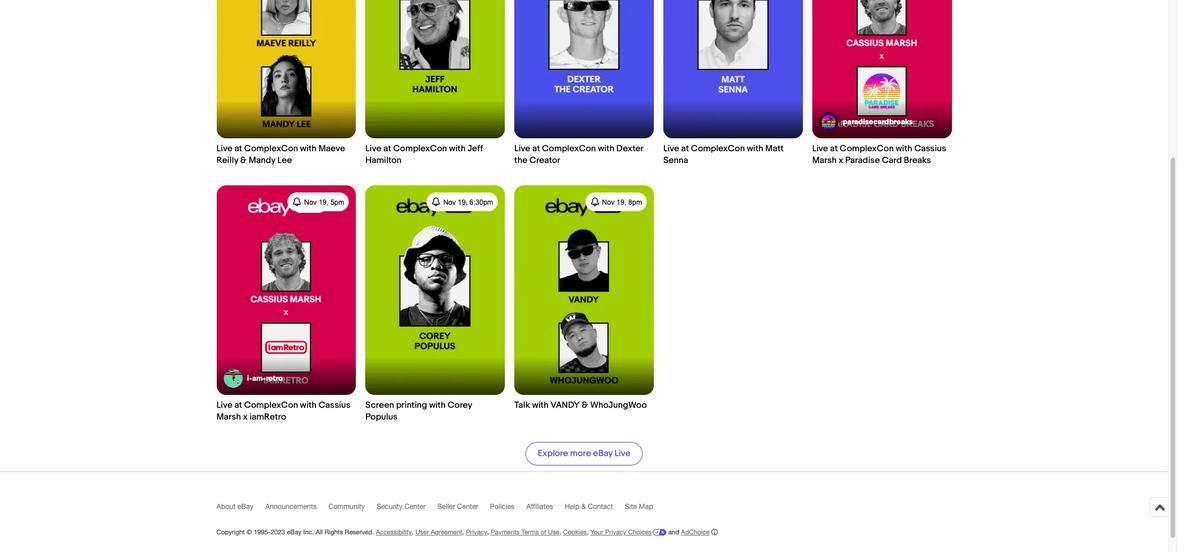Task type: describe. For each thing, give the bounding box(es) containing it.
live for live at complexcon with dexter the creator
[[515, 143, 531, 155]]

with for live at complexcon with cassius marsh x paradise card breaks
[[896, 143, 913, 155]]

lee
[[278, 155, 292, 166]]

i-am-retro
[[247, 374, 283, 384]]

security center
[[377, 503, 426, 512]]

at for live at complexcon with dexter the creator
[[533, 143, 540, 155]]

nov 19, 8pm button
[[586, 193, 647, 212]]

nov for corey
[[443, 199, 456, 207]]

reserved.
[[345, 529, 374, 536]]

cassius for live at complexcon with cassius marsh x paradise card breaks
[[915, 143, 947, 155]]

about ebay link
[[217, 503, 265, 517]]

live at complexcon with cassius marsh x paradise card breaks
[[813, 143, 947, 166]]

about ebay
[[217, 503, 254, 512]]

accessibility
[[376, 529, 412, 536]]

live at complexcon with jeff hamilton
[[366, 143, 483, 166]]

more
[[570, 449, 591, 460]]

live at complexcon with cassius marsh x iamretro
[[217, 400, 351, 423]]

live at complexcon with maeve reilly & mandy lee
[[217, 143, 345, 166]]

rights
[[325, 529, 343, 536]]

live at complexcon with maeve reilly & mandy lee link
[[217, 0, 356, 167]]

iamretro
[[250, 412, 286, 423]]

printing
[[396, 400, 427, 411]]

map
[[639, 503, 653, 512]]

live at complexcon with dexter the creator link
[[515, 0, 654, 167]]

vandy
[[551, 400, 580, 411]]

about
[[217, 503, 236, 512]]

x for paradise
[[839, 155, 844, 166]]

live for live at complexcon with cassius marsh x paradise card breaks
[[813, 143, 829, 155]]

marsh for live at complexcon with cassius marsh x iamretro
[[217, 412, 241, 423]]

live at complexcon with matt senna link
[[664, 0, 803, 167]]

and adchoice
[[667, 529, 710, 536]]

cassius for live at complexcon with cassius marsh x iamretro
[[319, 400, 351, 411]]

all
[[316, 529, 323, 536]]

screen printing with corey populus link
[[366, 186, 505, 424]]

site map
[[625, 503, 653, 512]]

matt
[[766, 143, 784, 155]]

community link
[[329, 503, 377, 517]]

payments terms of use link
[[491, 529, 560, 536]]

copyright
[[217, 529, 245, 536]]

6:30pm
[[470, 199, 493, 207]]

live at complexcon with matt senna
[[664, 143, 784, 166]]

live at complexcon with dexter the creator
[[515, 143, 644, 166]]

2 , from the left
[[463, 529, 464, 536]]

5pm
[[331, 199, 344, 207]]

the
[[515, 155, 528, 166]]

talk with vandy & whojungwoo link
[[515, 186, 654, 412]]

x for iamretro
[[243, 412, 248, 423]]

use
[[548, 529, 560, 536]]

2 privacy from the left
[[605, 529, 627, 536]]

affiliates
[[527, 503, 553, 512]]

0 vertical spatial ebay
[[593, 449, 613, 460]]

nov 19, 8pm
[[602, 199, 642, 207]]

agreement
[[431, 529, 463, 536]]

corey
[[448, 400, 472, 411]]

security
[[377, 503, 403, 512]]

breaks
[[904, 155, 932, 166]]

live for live at complexcon with cassius marsh x iamretro
[[217, 400, 233, 411]]

2 vertical spatial &
[[582, 503, 586, 512]]

screen printing with corey populus
[[366, 400, 472, 423]]

with inside the screen printing with corey populus
[[429, 400, 446, 411]]

policies
[[490, 503, 515, 512]]

paradise
[[846, 155, 880, 166]]

3 , from the left
[[487, 529, 489, 536]]

your
[[591, 529, 604, 536]]

adchoice
[[681, 529, 710, 536]]

terms
[[522, 529, 539, 536]]

paradisecardbreaks image
[[820, 113, 839, 132]]

seller
[[438, 503, 455, 512]]

with for live at complexcon with dexter the creator
[[598, 143, 615, 155]]

2023
[[271, 529, 285, 536]]

reilly
[[217, 155, 238, 166]]

at for live at complexcon with cassius marsh x iamretro
[[235, 400, 242, 411]]

4 , from the left
[[560, 529, 562, 536]]

center for seller center
[[457, 503, 479, 512]]

cookies link
[[563, 529, 587, 536]]

policies link
[[490, 503, 527, 517]]

affiliates link
[[527, 503, 565, 517]]

at for live at complexcon with jeff hamilton
[[384, 143, 391, 155]]

0 horizontal spatial ebay
[[238, 503, 254, 512]]

explore
[[538, 449, 568, 460]]

explore more ebay live
[[538, 449, 631, 460]]

with inside talk with vandy & whojungwoo link
[[532, 400, 549, 411]]

at for live at complexcon with maeve reilly & mandy lee
[[235, 143, 242, 155]]

nov 19, 5pm button
[[288, 193, 349, 212]]

help
[[565, 503, 580, 512]]

1 horizontal spatial ebay
[[287, 529, 302, 536]]

19, for &
[[617, 199, 627, 207]]

maeve
[[319, 143, 345, 155]]

live right more
[[615, 449, 631, 460]]

of
[[541, 529, 547, 536]]

mandy
[[249, 155, 276, 166]]



Task type: vqa. For each thing, say whether or not it's contained in the screenshot.
Creator
yes



Task type: locate. For each thing, give the bounding box(es) containing it.
nov 19, 6:30pm button
[[427, 193, 498, 212]]

talk
[[515, 400, 530, 411]]

hamilton
[[366, 155, 402, 166]]

accessibility link
[[376, 529, 412, 536]]

community
[[329, 503, 365, 512]]

card
[[882, 155, 902, 166]]

live
[[217, 143, 233, 155], [366, 143, 382, 155], [515, 143, 531, 155], [664, 143, 680, 155], [813, 143, 829, 155], [217, 400, 233, 411], [615, 449, 631, 460]]

i am retro image
[[224, 370, 243, 388]]

and
[[669, 529, 680, 536]]

1 , from the left
[[412, 529, 414, 536]]

am-
[[252, 374, 266, 384]]

live down paradisecardbreaks image
[[813, 143, 829, 155]]

19, inside button
[[458, 199, 468, 207]]

complexcon for live at complexcon with matt senna
[[691, 143, 745, 155]]

live up reilly
[[217, 143, 233, 155]]

1 vertical spatial cassius
[[319, 400, 351, 411]]

x inside live at complexcon with cassius marsh x paradise card breaks
[[839, 155, 844, 166]]

complexcon up hamilton
[[393, 143, 447, 155]]

marsh inside live at complexcon with cassius marsh x paradise card breaks
[[813, 155, 837, 166]]

ebay left inc.
[[287, 529, 302, 536]]

complexcon inside the live at complexcon with maeve reilly & mandy lee
[[244, 143, 298, 155]]

complexcon up mandy
[[244, 143, 298, 155]]

1 vertical spatial ebay
[[238, 503, 254, 512]]

announcements link
[[265, 503, 329, 517]]

copyright © 1995-2023 ebay inc. all rights reserved. accessibility , user agreement , privacy , payments terms of use , cookies , your privacy choices
[[217, 529, 652, 536]]

nov left 8pm
[[602, 199, 615, 207]]

center
[[405, 503, 426, 512], [457, 503, 479, 512]]

dexter
[[617, 143, 644, 155]]

help & contact link
[[565, 503, 625, 517]]

2 19, from the left
[[458, 199, 468, 207]]

marsh down i am retro icon
[[217, 412, 241, 423]]

privacy right 'your'
[[605, 529, 627, 536]]

adchoice link
[[681, 529, 719, 537]]

, left user
[[412, 529, 414, 536]]

at inside the live at complexcon with jeff hamilton
[[384, 143, 391, 155]]

complexcon inside the live at complexcon with jeff hamilton
[[393, 143, 447, 155]]

0 horizontal spatial 19,
[[319, 199, 329, 207]]

seller center
[[438, 503, 479, 512]]

live for live at complexcon with jeff hamilton
[[366, 143, 382, 155]]

, left cookies link
[[560, 529, 562, 536]]

nov left '5pm'
[[304, 199, 317, 207]]

nov 19, 6:30pm
[[443, 199, 493, 207]]

contact
[[588, 503, 613, 512]]

live inside the live at complexcon with cassius marsh x iamretro
[[217, 400, 233, 411]]

19, for with
[[319, 199, 329, 207]]

at up creator
[[533, 143, 540, 155]]

complexcon up the iamretro
[[244, 400, 298, 411]]

1 privacy from the left
[[466, 529, 487, 536]]

with inside the live at complexcon with cassius marsh x iamretro
[[300, 400, 317, 411]]

1 horizontal spatial 19,
[[458, 199, 468, 207]]

2 horizontal spatial ebay
[[593, 449, 613, 460]]

1 horizontal spatial center
[[457, 503, 479, 512]]

cassius up breaks
[[915, 143, 947, 155]]

talk with vandy & whojungwoo
[[515, 400, 647, 411]]

marsh
[[813, 155, 837, 166], [217, 412, 241, 423]]

at
[[235, 143, 242, 155], [384, 143, 391, 155], [533, 143, 540, 155], [682, 143, 689, 155], [831, 143, 838, 155], [235, 400, 242, 411]]

0 horizontal spatial nov
[[304, 199, 317, 207]]

center right security
[[405, 503, 426, 512]]

live inside live at complexcon with cassius marsh x paradise card breaks
[[813, 143, 829, 155]]

site
[[625, 503, 637, 512]]

x
[[839, 155, 844, 166], [243, 412, 248, 423]]

0 vertical spatial cassius
[[915, 143, 947, 155]]

cassius inside live at complexcon with cassius marsh x paradise card breaks
[[915, 143, 947, 155]]

help & contact
[[565, 503, 613, 512]]

complexcon for live at complexcon with cassius marsh x paradise card breaks
[[840, 143, 894, 155]]

at for live at complexcon with cassius marsh x paradise card breaks
[[831, 143, 838, 155]]

live inside live at complexcon with matt senna
[[664, 143, 680, 155]]

nov inside button
[[304, 199, 317, 207]]

5 , from the left
[[587, 529, 589, 536]]

nov
[[304, 199, 317, 207], [443, 199, 456, 207], [602, 199, 615, 207]]

explore more ebay live link
[[526, 443, 643, 466]]

&
[[240, 155, 247, 166], [582, 400, 589, 411], [582, 503, 586, 512]]

0 horizontal spatial marsh
[[217, 412, 241, 423]]

2 vertical spatial ebay
[[287, 529, 302, 536]]

, left 'your'
[[587, 529, 589, 536]]

x left paradise
[[839, 155, 844, 166]]

& right help
[[582, 503, 586, 512]]

19,
[[319, 199, 329, 207], [458, 199, 468, 207], [617, 199, 627, 207]]

at inside live at complexcon with cassius marsh x paradise card breaks
[[831, 143, 838, 155]]

live inside the live at complexcon with maeve reilly & mandy lee
[[217, 143, 233, 155]]

live for live at complexcon with maeve reilly & mandy lee
[[217, 143, 233, 155]]

with for live at complexcon with jeff hamilton
[[449, 143, 466, 155]]

at down i am retro icon
[[235, 400, 242, 411]]

1 center from the left
[[405, 503, 426, 512]]

user agreement link
[[416, 529, 463, 536]]

nov 19, 5pm
[[304, 199, 344, 207]]

19, left 6:30pm
[[458, 199, 468, 207]]

privacy link
[[466, 529, 487, 536]]

1 horizontal spatial nov
[[443, 199, 456, 207]]

x left the iamretro
[[243, 412, 248, 423]]

with for live at complexcon with maeve reilly & mandy lee
[[300, 143, 317, 155]]

ebay
[[593, 449, 613, 460], [238, 503, 254, 512], [287, 529, 302, 536]]

x inside the live at complexcon with cassius marsh x iamretro
[[243, 412, 248, 423]]

at up reilly
[[235, 143, 242, 155]]

19, inside button
[[319, 199, 329, 207]]

1 horizontal spatial x
[[839, 155, 844, 166]]

& right reilly
[[240, 155, 247, 166]]

live up the the
[[515, 143, 531, 155]]

& right the vandy
[[582, 400, 589, 411]]

nov inside button
[[443, 199, 456, 207]]

1 horizontal spatial marsh
[[813, 155, 837, 166]]

0 horizontal spatial center
[[405, 503, 426, 512]]

2 nov from the left
[[443, 199, 456, 207]]

marsh left paradise
[[813, 155, 837, 166]]

at inside the live at complexcon with maeve reilly & mandy lee
[[235, 143, 242, 155]]

site map link
[[625, 503, 665, 517]]

center right "seller"
[[457, 503, 479, 512]]

complexcon for live at complexcon with cassius marsh x iamretro
[[244, 400, 298, 411]]

with for live at complexcon with cassius marsh x iamretro
[[300, 400, 317, 411]]

screen
[[366, 400, 394, 411]]

0 horizontal spatial privacy
[[466, 529, 487, 536]]

0 vertical spatial x
[[839, 155, 844, 166]]

0 horizontal spatial x
[[243, 412, 248, 423]]

complexcon inside live at complexcon with cassius marsh x paradise card breaks
[[840, 143, 894, 155]]

2 horizontal spatial nov
[[602, 199, 615, 207]]

complexcon for live at complexcon with jeff hamilton
[[393, 143, 447, 155]]

1 vertical spatial &
[[582, 400, 589, 411]]

complexcon for live at complexcon with dexter the creator
[[542, 143, 596, 155]]

complexcon inside live at complexcon with matt senna
[[691, 143, 745, 155]]

payments
[[491, 529, 520, 536]]

live at complexcon with jeff hamilton link
[[366, 0, 505, 167]]

ebay right more
[[593, 449, 613, 460]]

with inside live at complexcon with matt senna
[[747, 143, 764, 155]]

complexcon left matt
[[691, 143, 745, 155]]

nov for &
[[602, 199, 615, 207]]

jeff
[[468, 143, 483, 155]]

announcements
[[265, 503, 317, 512]]

user
[[416, 529, 429, 536]]

& inside the live at complexcon with maeve reilly & mandy lee
[[240, 155, 247, 166]]

0 vertical spatial &
[[240, 155, 247, 166]]

seller center link
[[438, 503, 490, 517]]

live inside live at complexcon with dexter the creator
[[515, 143, 531, 155]]

1 nov from the left
[[304, 199, 317, 207]]

cookies
[[563, 529, 587, 536]]

complexcon for live at complexcon with maeve reilly & mandy lee
[[244, 143, 298, 155]]

3 nov from the left
[[602, 199, 615, 207]]

at up hamilton
[[384, 143, 391, 155]]

at inside live at complexcon with matt senna
[[682, 143, 689, 155]]

at inside the live at complexcon with cassius marsh x iamretro
[[235, 400, 242, 411]]

inc.
[[303, 529, 314, 536]]

privacy
[[466, 529, 487, 536], [605, 529, 627, 536]]

creator
[[530, 155, 561, 166]]

i-
[[247, 374, 252, 384]]

0 horizontal spatial cassius
[[319, 400, 351, 411]]

complexcon up paradise
[[840, 143, 894, 155]]

paradisecardbreaks
[[843, 117, 913, 127]]

1 horizontal spatial cassius
[[915, 143, 947, 155]]

marsh inside the live at complexcon with cassius marsh x iamretro
[[217, 412, 241, 423]]

,
[[412, 529, 414, 536], [463, 529, 464, 536], [487, 529, 489, 536], [560, 529, 562, 536], [587, 529, 589, 536]]

privacy down seller center link
[[466, 529, 487, 536]]

with
[[300, 143, 317, 155], [449, 143, 466, 155], [598, 143, 615, 155], [747, 143, 764, 155], [896, 143, 913, 155], [300, 400, 317, 411], [429, 400, 446, 411], [532, 400, 549, 411]]

1995-
[[254, 529, 271, 536]]

live up hamilton
[[366, 143, 382, 155]]

1 horizontal spatial privacy
[[605, 529, 627, 536]]

with inside live at complexcon with cassius marsh x paradise card breaks
[[896, 143, 913, 155]]

nov inside "button"
[[602, 199, 615, 207]]

1 vertical spatial x
[[243, 412, 248, 423]]

19, left 8pm
[[617, 199, 627, 207]]

senna
[[664, 155, 689, 166]]

1 19, from the left
[[319, 199, 329, 207]]

choices
[[628, 529, 652, 536]]

live for live at complexcon with matt senna
[[664, 143, 680, 155]]

1 vertical spatial marsh
[[217, 412, 241, 423]]

marsh for live at complexcon with cassius marsh x paradise card breaks
[[813, 155, 837, 166]]

, left privacy link
[[463, 529, 464, 536]]

whojungwoo
[[591, 400, 647, 411]]

cassius inside the live at complexcon with cassius marsh x iamretro
[[319, 400, 351, 411]]

cassius left screen
[[319, 400, 351, 411]]

19, left '5pm'
[[319, 199, 329, 207]]

live up "senna"
[[664, 143, 680, 155]]

with inside the live at complexcon with maeve reilly & mandy lee
[[300, 143, 317, 155]]

nov for with
[[304, 199, 317, 207]]

i-am-retro link
[[224, 370, 283, 388]]

3 19, from the left
[[617, 199, 627, 207]]

at inside live at complexcon with dexter the creator
[[533, 143, 540, 155]]

your privacy choices link
[[591, 529, 667, 536]]

paradisecardbreaks link
[[820, 113, 913, 132]]

2 center from the left
[[457, 503, 479, 512]]

live down i am retro icon
[[217, 400, 233, 411]]

©
[[247, 529, 252, 536]]

complexcon inside the live at complexcon with cassius marsh x iamretro
[[244, 400, 298, 411]]

, left payments
[[487, 529, 489, 536]]

ebay right about
[[238, 503, 254, 512]]

0 vertical spatial marsh
[[813, 155, 837, 166]]

with for live at complexcon with matt senna
[[747, 143, 764, 155]]

center for security center
[[405, 503, 426, 512]]

at up "senna"
[[682, 143, 689, 155]]

with inside live at complexcon with dexter the creator
[[598, 143, 615, 155]]

nov left 6:30pm
[[443, 199, 456, 207]]

with inside the live at complexcon with jeff hamilton
[[449, 143, 466, 155]]

at down paradisecardbreaks image
[[831, 143, 838, 155]]

complexcon inside live at complexcon with dexter the creator
[[542, 143, 596, 155]]

19, inside "button"
[[617, 199, 627, 207]]

security center link
[[377, 503, 438, 517]]

2 horizontal spatial 19,
[[617, 199, 627, 207]]

at for live at complexcon with matt senna
[[682, 143, 689, 155]]

populus
[[366, 412, 398, 423]]

complexcon up creator
[[542, 143, 596, 155]]

8pm
[[629, 199, 642, 207]]

live inside the live at complexcon with jeff hamilton
[[366, 143, 382, 155]]

19, for corey
[[458, 199, 468, 207]]



